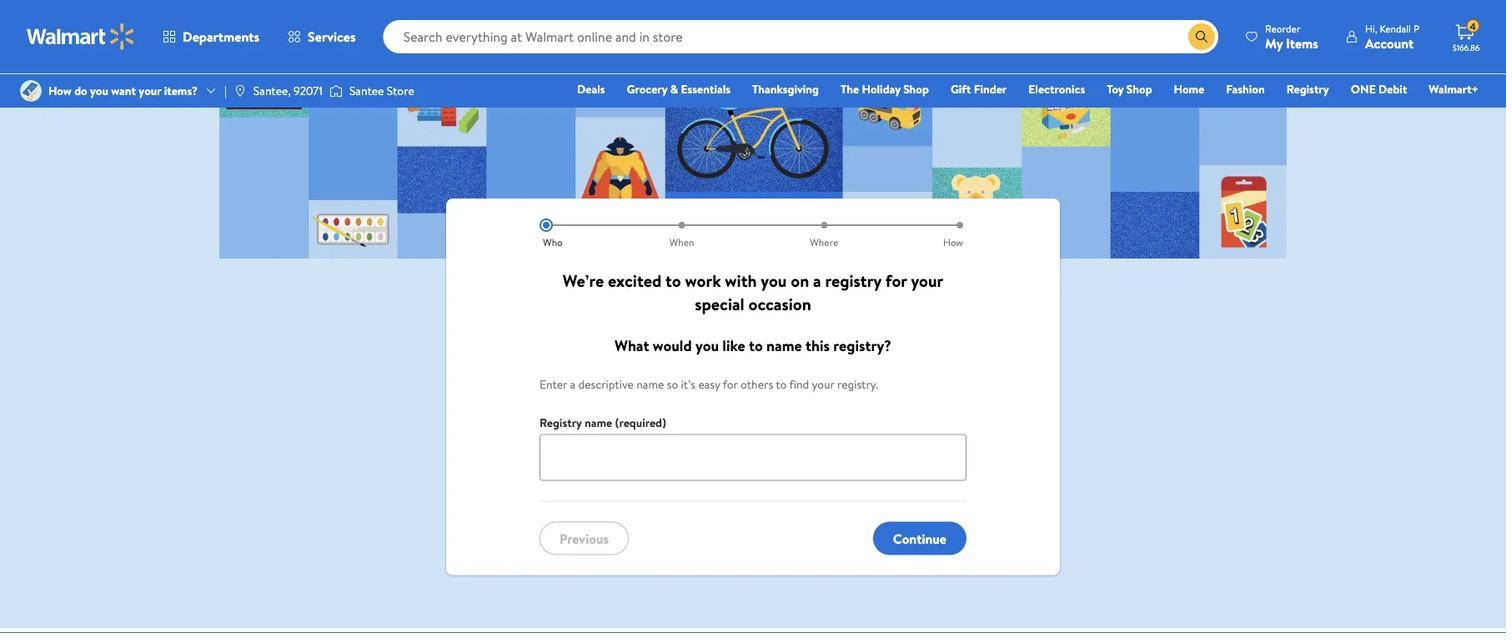 Task type: locate. For each thing, give the bounding box(es) containing it.
0 vertical spatial for
[[886, 269, 907, 292]]

0 vertical spatial to
[[666, 269, 681, 292]]

excited
[[608, 269, 662, 292]]

how for how do you want your items?
[[48, 83, 72, 99]]

1 horizontal spatial  image
[[233, 84, 247, 98]]

0 horizontal spatial  image
[[20, 80, 42, 102]]

your
[[139, 83, 161, 99], [911, 269, 944, 292], [812, 377, 835, 393]]

you left like
[[696, 336, 719, 357]]

search icon image
[[1196, 30, 1209, 43]]

a right on
[[813, 269, 822, 292]]

to
[[666, 269, 681, 292], [749, 336, 763, 357], [776, 377, 787, 393]]

2 horizontal spatial name
[[767, 336, 802, 357]]

for
[[886, 269, 907, 292], [723, 377, 738, 393]]

reorder
[[1266, 21, 1301, 35]]

shop
[[904, 81, 929, 97], [1127, 81, 1153, 97]]

0 horizontal spatial to
[[666, 269, 681, 292]]

we're excited to work with you on a registry for your special occasion
[[563, 269, 944, 316]]

enter
[[540, 377, 567, 393]]

Walmart Site-Wide search field
[[383, 20, 1219, 53]]

Registry name (required) text field
[[540, 435, 967, 481]]

services
[[308, 28, 356, 46]]

 image
[[20, 80, 42, 102], [233, 84, 247, 98]]

0 horizontal spatial how
[[48, 83, 72, 99]]

1 horizontal spatial your
[[812, 377, 835, 393]]

you left on
[[761, 269, 787, 292]]

2 vertical spatial to
[[776, 377, 787, 393]]

hi,
[[1366, 21, 1378, 35]]

registry name (required)
[[540, 415, 666, 431]]

you inside "we're excited to work with you on a registry for your special occasion"
[[761, 269, 787, 292]]

0 vertical spatial how
[[48, 83, 72, 99]]

1 horizontal spatial how
[[944, 235, 964, 249]]

 image
[[329, 83, 343, 99]]

0 horizontal spatial your
[[139, 83, 161, 99]]

to right like
[[749, 336, 763, 357]]

easy
[[699, 377, 720, 393]]

0 horizontal spatial for
[[723, 377, 738, 393]]

1 horizontal spatial you
[[696, 336, 719, 357]]

one debit link
[[1344, 80, 1415, 98]]

toy shop link
[[1100, 80, 1160, 98]]

1 vertical spatial you
[[761, 269, 787, 292]]

deals
[[577, 81, 605, 97]]

registry?
[[834, 336, 892, 357]]

for right the easy
[[723, 377, 738, 393]]

reorder my items
[[1266, 21, 1319, 52]]

do
[[74, 83, 87, 99]]

0 horizontal spatial name
[[585, 415, 613, 431]]

list
[[540, 219, 967, 249]]

1 vertical spatial your
[[911, 269, 944, 292]]

what would you like to name this registry?
[[615, 336, 892, 357]]

your right find
[[812, 377, 835, 393]]

0 horizontal spatial you
[[90, 83, 108, 99]]

when list item
[[611, 219, 753, 249]]

find
[[790, 377, 809, 393]]

how list item
[[896, 219, 967, 249]]

a
[[813, 269, 822, 292], [570, 377, 576, 393]]

1 vertical spatial registry
[[540, 415, 582, 431]]

gift finder
[[951, 81, 1007, 97]]

1 horizontal spatial a
[[813, 269, 822, 292]]

with
[[725, 269, 757, 292]]

2 vertical spatial your
[[812, 377, 835, 393]]

you right do
[[90, 83, 108, 99]]

toy
[[1107, 81, 1124, 97]]

1 horizontal spatial shop
[[1127, 81, 1153, 97]]

a right enter
[[570, 377, 576, 393]]

1 horizontal spatial registry
[[1287, 81, 1330, 97]]

registry link
[[1280, 80, 1337, 98]]

your down how list item
[[911, 269, 944, 292]]

walmart+ link
[[1422, 80, 1487, 98]]

to left find
[[776, 377, 787, 393]]

1 vertical spatial a
[[570, 377, 576, 393]]

we're
[[563, 269, 604, 292]]

0 horizontal spatial shop
[[904, 81, 929, 97]]

to inside "we're excited to work with you on a registry for your special occasion"
[[666, 269, 681, 292]]

registry for registry name (required)
[[540, 415, 582, 431]]

toy shop
[[1107, 81, 1153, 97]]

the holiday shop link
[[833, 80, 937, 98]]

previous
[[560, 530, 609, 548]]

0 horizontal spatial a
[[570, 377, 576, 393]]

2 shop from the left
[[1127, 81, 1153, 97]]

1 shop from the left
[[904, 81, 929, 97]]

departments
[[183, 28, 260, 46]]

&
[[671, 81, 678, 97]]

so
[[667, 377, 678, 393]]

1 horizontal spatial name
[[637, 377, 664, 393]]

one
[[1351, 81, 1376, 97]]

electronics link
[[1021, 80, 1093, 98]]

continue button
[[873, 522, 967, 556]]

it's
[[681, 377, 696, 393]]

2 vertical spatial you
[[696, 336, 719, 357]]

2 horizontal spatial your
[[911, 269, 944, 292]]

want
[[111, 83, 136, 99]]

on
[[791, 269, 809, 292]]

grocery & essentials
[[627, 81, 731, 97]]

where list item
[[753, 219, 896, 249]]

my
[[1266, 34, 1283, 52]]

0 vertical spatial a
[[813, 269, 822, 292]]

 image right the |
[[233, 84, 247, 98]]

1 vertical spatial how
[[944, 235, 964, 249]]

shop right toy
[[1127, 81, 1153, 97]]

for inside "we're excited to work with you on a registry for your special occasion"
[[886, 269, 907, 292]]

list containing who
[[540, 219, 967, 249]]

your right want
[[139, 83, 161, 99]]

what
[[615, 336, 650, 357]]

how inside list item
[[944, 235, 964, 249]]

0 horizontal spatial registry
[[540, 415, 582, 431]]

2 horizontal spatial you
[[761, 269, 787, 292]]

grocery
[[627, 81, 668, 97]]

1 vertical spatial for
[[723, 377, 738, 393]]

name down the descriptive
[[585, 415, 613, 431]]

holiday
[[862, 81, 901, 97]]

 image left do
[[20, 80, 42, 102]]

0 vertical spatial registry
[[1287, 81, 1330, 97]]

registry down items
[[1287, 81, 1330, 97]]

to left work
[[666, 269, 681, 292]]

kendall
[[1380, 21, 1412, 35]]

registry
[[1287, 81, 1330, 97], [540, 415, 582, 431]]

name
[[767, 336, 802, 357], [637, 377, 664, 393], [585, 415, 613, 431]]

registry down enter
[[540, 415, 582, 431]]

registry for registry
[[1287, 81, 1330, 97]]

0 vertical spatial you
[[90, 83, 108, 99]]

work
[[685, 269, 721, 292]]

1 horizontal spatial for
[[886, 269, 907, 292]]

how for how
[[944, 235, 964, 249]]

shop right holiday
[[904, 81, 929, 97]]

name left this
[[767, 336, 802, 357]]

you
[[90, 83, 108, 99], [761, 269, 787, 292], [696, 336, 719, 357]]

for right registry
[[886, 269, 907, 292]]

name left 'so'
[[637, 377, 664, 393]]

thanksgiving link
[[745, 80, 827, 98]]

finder
[[974, 81, 1007, 97]]

items
[[1287, 34, 1319, 52]]

1 horizontal spatial to
[[749, 336, 763, 357]]



Task type: describe. For each thing, give the bounding box(es) containing it.
you for like
[[696, 336, 719, 357]]

electronics
[[1029, 81, 1086, 97]]

essentials
[[681, 81, 731, 97]]

fashion
[[1227, 81, 1265, 97]]

this
[[806, 336, 830, 357]]

departments button
[[149, 17, 274, 57]]

Search search field
[[383, 20, 1219, 53]]

one debit
[[1351, 81, 1408, 97]]

previous button
[[540, 522, 629, 556]]

1 vertical spatial to
[[749, 336, 763, 357]]

grocery & essentials link
[[620, 80, 738, 98]]

p
[[1414, 21, 1420, 35]]

who list item
[[540, 219, 611, 249]]

descriptive
[[579, 377, 634, 393]]

home link
[[1167, 80, 1212, 98]]

4
[[1470, 19, 1477, 33]]

the holiday shop
[[841, 81, 929, 97]]

enter a descriptive name so it's easy for others to find your registry.
[[540, 377, 879, 393]]

92071
[[294, 83, 323, 99]]

home
[[1174, 81, 1205, 97]]

fashion link
[[1219, 80, 1273, 98]]

who
[[543, 235, 563, 249]]

where
[[810, 235, 839, 249]]

the
[[841, 81, 859, 97]]

store
[[387, 83, 414, 99]]

debit
[[1379, 81, 1408, 97]]

others
[[741, 377, 773, 393]]

2 vertical spatial name
[[585, 415, 613, 431]]

would
[[653, 336, 692, 357]]

how do you want your items?
[[48, 83, 198, 99]]

your inside "we're excited to work with you on a registry for your special occasion"
[[911, 269, 944, 292]]

occasion
[[749, 292, 812, 316]]

continue
[[893, 530, 947, 548]]

 image for santee, 92071
[[233, 84, 247, 98]]

1 vertical spatial name
[[637, 377, 664, 393]]

items?
[[164, 83, 198, 99]]

(required)
[[615, 415, 666, 431]]

account
[[1366, 34, 1414, 52]]

a inside "we're excited to work with you on a registry for your special occasion"
[[813, 269, 822, 292]]

thanksgiving
[[753, 81, 819, 97]]

registry.
[[838, 377, 879, 393]]

walmart image
[[27, 23, 135, 50]]

santee,
[[253, 83, 291, 99]]

gift
[[951, 81, 971, 97]]

walmart+
[[1429, 81, 1479, 97]]

you for want
[[90, 83, 108, 99]]

santee
[[349, 83, 384, 99]]

like
[[723, 336, 746, 357]]

 image for how do you want your items?
[[20, 80, 42, 102]]

0 vertical spatial your
[[139, 83, 161, 99]]

0 vertical spatial name
[[767, 336, 802, 357]]

hi, kendall p account
[[1366, 21, 1420, 52]]

special
[[695, 292, 745, 316]]

santee store
[[349, 83, 414, 99]]

santee, 92071
[[253, 83, 323, 99]]

services button
[[274, 17, 370, 57]]

deals link
[[570, 80, 613, 98]]

when
[[670, 235, 695, 249]]

2 horizontal spatial to
[[776, 377, 787, 393]]

$166.86
[[1453, 42, 1480, 53]]

gift finder link
[[943, 80, 1015, 98]]

|
[[224, 83, 227, 99]]

registry
[[826, 269, 882, 292]]



Task type: vqa. For each thing, say whether or not it's contained in the screenshot.
Holiday
yes



